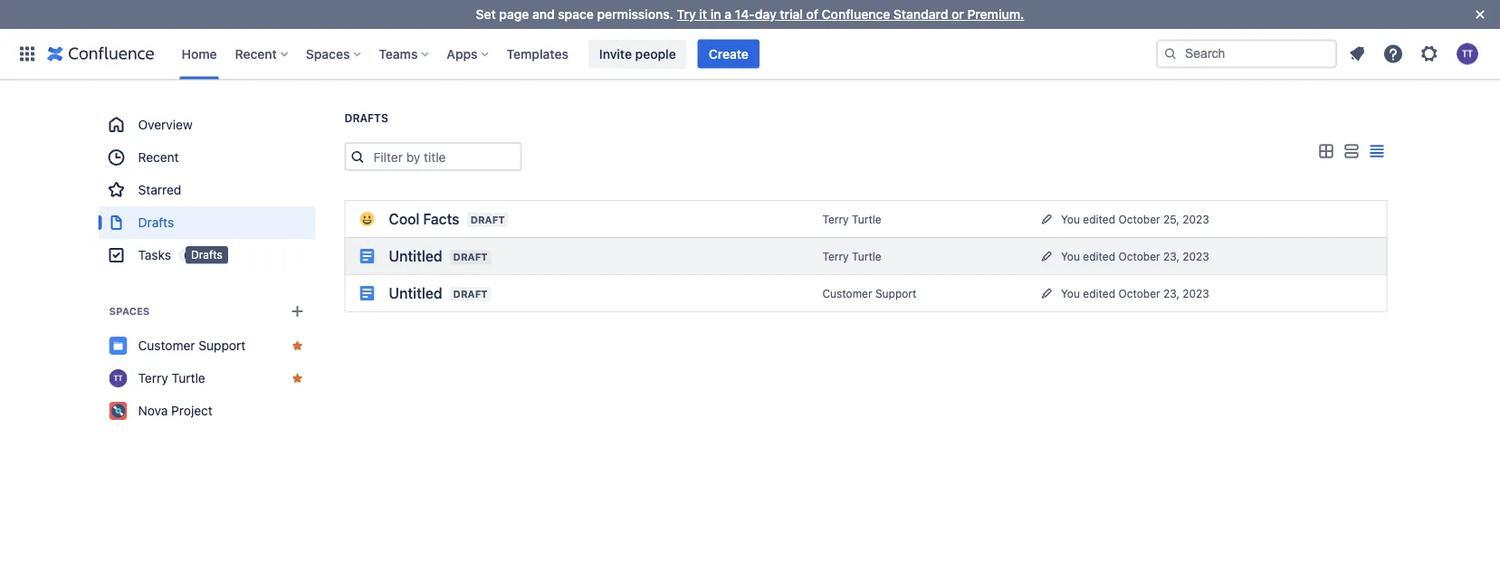 Task type: vqa. For each thing, say whether or not it's contained in the screenshot.
Find and replace image
no



Task type: describe. For each thing, give the bounding box(es) containing it.
25,
[[1164, 213, 1180, 226]]

teams
[[379, 46, 418, 61]]

people
[[636, 46, 676, 61]]

untitled for customer support
[[389, 285, 443, 302]]

1 horizontal spatial drafts
[[191, 249, 223, 261]]

page
[[499, 7, 529, 22]]

your profile and preferences image
[[1457, 43, 1479, 65]]

1 horizontal spatial customer support
[[823, 287, 917, 300]]

2 vertical spatial terry
[[138, 371, 168, 386]]

page image
[[360, 249, 375, 264]]

templates link
[[501, 39, 574, 68]]

home
[[182, 46, 217, 61]]

14-
[[735, 7, 755, 22]]

set page and space permissions. try it in a 14-day trial of confluence standard or premium.
[[476, 7, 1025, 22]]

0 horizontal spatial customer
[[138, 338, 195, 353]]

day
[[755, 7, 777, 22]]

permissions.
[[597, 7, 674, 22]]

1 horizontal spatial customer support link
[[823, 287, 917, 300]]

support inside "customer support" link
[[199, 338, 246, 353]]

overview
[[138, 117, 193, 132]]

project
[[171, 404, 213, 418]]

and
[[533, 7, 555, 22]]

terry for untitled
[[823, 250, 849, 263]]

terry for cool facts
[[823, 213, 849, 226]]

terry turtle link for cool facts
[[823, 213, 882, 226]]

drafts inside group
[[138, 215, 174, 230]]

october for the terry turtle link for cool facts
[[1119, 213, 1161, 226]]

23, for terry turtle
[[1164, 250, 1180, 263]]

you edited october 23, 2023 for customer support
[[1062, 287, 1210, 300]]

3 2023 from the top
[[1183, 287, 1210, 300]]

create
[[709, 46, 749, 61]]

2 horizontal spatial drafts
[[345, 112, 388, 125]]

create a space image
[[287, 301, 308, 322]]

you for the terry turtle link for untitled
[[1062, 250, 1081, 263]]

1 vertical spatial customer support
[[138, 338, 246, 353]]

settings icon image
[[1419, 43, 1441, 65]]

2 vertical spatial turtle
[[172, 371, 205, 386]]

search image
[[1164, 47, 1178, 61]]

apps button
[[441, 39, 496, 68]]

a
[[725, 7, 732, 22]]

it
[[700, 7, 708, 22]]

starred link
[[98, 174, 316, 207]]

you edited october 25, 2023
[[1062, 213, 1210, 226]]

edited for the terry turtle link for cool facts
[[1084, 213, 1116, 226]]

october for "customer support" link to the right
[[1119, 287, 1161, 300]]

list image
[[1341, 141, 1363, 163]]

you for the terry turtle link for cool facts
[[1062, 213, 1081, 226]]

recent inside recent link
[[138, 150, 179, 165]]

cool facts
[[389, 211, 460, 228]]

cool
[[389, 211, 420, 228]]

premium.
[[968, 7, 1025, 22]]

spaces inside spaces popup button
[[306, 46, 350, 61]]

draft for page image
[[453, 288, 488, 300]]

help icon image
[[1383, 43, 1405, 65]]

0 horizontal spatial customer support link
[[98, 330, 316, 362]]

recent inside recent popup button
[[235, 46, 277, 61]]



Task type: locate. For each thing, give the bounding box(es) containing it.
unstar this space image for customer support
[[290, 339, 305, 353]]

2 vertical spatial draft
[[453, 288, 488, 300]]

0 vertical spatial edited
[[1084, 213, 1116, 226]]

1 vertical spatial untitled
[[389, 285, 443, 302]]

0 vertical spatial you
[[1062, 213, 1081, 226]]

recent up starred
[[138, 150, 179, 165]]

2023 for the terry turtle link for cool facts
[[1183, 213, 1210, 226]]

2023 for the terry turtle link for untitled
[[1183, 250, 1210, 263]]

create link
[[698, 39, 760, 68]]

0 vertical spatial you edited october 23, 2023
[[1062, 250, 1210, 263]]

1 vertical spatial recent
[[138, 150, 179, 165]]

edited for the terry turtle link for untitled
[[1084, 250, 1116, 263]]

:grinning: image
[[360, 212, 375, 226], [360, 212, 375, 226]]

0 vertical spatial unstar this space image
[[290, 339, 305, 353]]

1 october from the top
[[1119, 213, 1161, 226]]

2 edited from the top
[[1084, 250, 1116, 263]]

banner
[[0, 29, 1501, 80]]

1 horizontal spatial spaces
[[306, 46, 350, 61]]

1 vertical spatial unstar this space image
[[290, 371, 305, 386]]

in
[[711, 7, 721, 22]]

2 october from the top
[[1119, 250, 1161, 263]]

1 vertical spatial terry turtle
[[823, 250, 882, 263]]

1 vertical spatial spaces
[[109, 306, 150, 317]]

of
[[807, 7, 819, 22]]

1 vertical spatial turtle
[[852, 250, 882, 263]]

2 vertical spatial october
[[1119, 287, 1161, 300]]

1 vertical spatial you
[[1062, 250, 1081, 263]]

confluence
[[822, 7, 891, 22]]

0 horizontal spatial recent
[[138, 150, 179, 165]]

recent
[[235, 46, 277, 61], [138, 150, 179, 165]]

templates
[[507, 46, 569, 61]]

0 vertical spatial turtle
[[852, 213, 882, 226]]

you
[[1062, 213, 1081, 226], [1062, 250, 1081, 263], [1062, 287, 1081, 300]]

0 vertical spatial drafts
[[345, 112, 388, 125]]

0 vertical spatial 23,
[[1164, 250, 1180, 263]]

0 horizontal spatial drafts
[[138, 215, 174, 230]]

customer support
[[823, 287, 917, 300], [138, 338, 246, 353]]

invite
[[599, 46, 632, 61]]

2 you from the top
[[1062, 250, 1081, 263]]

1 horizontal spatial customer
[[823, 287, 873, 300]]

2 vertical spatial you
[[1062, 287, 1081, 300]]

1 unstar this space image from the top
[[290, 339, 305, 353]]

terry turtle link for untitled
[[823, 250, 882, 263]]

Search field
[[1157, 39, 1338, 68]]

trial
[[780, 7, 803, 22]]

turtle for cool facts
[[852, 213, 882, 226]]

drafts down spaces popup button
[[345, 112, 388, 125]]

0 vertical spatial support
[[876, 287, 917, 300]]

2 unstar this space image from the top
[[290, 371, 305, 386]]

close image
[[1470, 4, 1492, 25]]

invite people button
[[589, 39, 687, 68]]

2 vertical spatial terry turtle
[[138, 371, 205, 386]]

customer support link
[[823, 287, 917, 300], [98, 330, 316, 362]]

0 vertical spatial untitled
[[389, 248, 443, 265]]

1 vertical spatial 23,
[[1164, 287, 1180, 300]]

1 edited from the top
[[1084, 213, 1116, 226]]

2 you edited october 23, 2023 from the top
[[1062, 287, 1210, 300]]

turtle
[[852, 213, 882, 226], [852, 250, 882, 263], [172, 371, 205, 386]]

2 vertical spatial edited
[[1084, 287, 1116, 300]]

terry turtle
[[823, 213, 882, 226], [823, 250, 882, 263], [138, 371, 205, 386]]

untitled down cool facts
[[389, 248, 443, 265]]

terry turtle for cool facts
[[823, 213, 882, 226]]

1 23, from the top
[[1164, 250, 1180, 263]]

untitled
[[389, 248, 443, 265], [389, 285, 443, 302]]

standard
[[894, 7, 949, 22]]

untitled for terry turtle
[[389, 248, 443, 265]]

group
[[98, 109, 316, 272]]

0 vertical spatial terry turtle link
[[823, 213, 882, 226]]

0 vertical spatial terry turtle
[[823, 213, 882, 226]]

october for the terry turtle link for untitled
[[1119, 250, 1161, 263]]

confluence image
[[47, 43, 154, 65], [47, 43, 154, 65]]

unstar this space image
[[290, 339, 305, 353], [290, 371, 305, 386]]

terry turtle link
[[823, 213, 882, 226], [823, 250, 882, 263], [98, 362, 316, 395]]

you edited october 23, 2023
[[1062, 250, 1210, 263], [1062, 287, 1210, 300]]

0 horizontal spatial spaces
[[109, 306, 150, 317]]

2023
[[1183, 213, 1210, 226], [1183, 250, 1210, 263], [1183, 287, 1210, 300]]

0 vertical spatial recent
[[235, 46, 277, 61]]

or
[[952, 7, 964, 22]]

1 vertical spatial customer support link
[[98, 330, 316, 362]]

0 vertical spatial draft
[[471, 214, 505, 226]]

23,
[[1164, 250, 1180, 263], [1164, 287, 1180, 300]]

1 vertical spatial 2023
[[1183, 250, 1210, 263]]

appswitcher icon image
[[16, 43, 38, 65]]

support
[[876, 287, 917, 300], [199, 338, 246, 353]]

spaces button
[[301, 39, 368, 68]]

home link
[[176, 39, 222, 68]]

invite people
[[599, 46, 676, 61]]

turtle for untitled
[[852, 250, 882, 263]]

untitled right page image
[[389, 285, 443, 302]]

apps
[[447, 46, 478, 61]]

recent link
[[98, 141, 316, 174]]

overview link
[[98, 109, 316, 141]]

3 edited from the top
[[1084, 287, 1116, 300]]

nova
[[138, 404, 168, 418]]

draft for page icon
[[453, 251, 488, 263]]

drafts right 0
[[191, 249, 223, 261]]

1 vertical spatial drafts
[[138, 215, 174, 230]]

drafts link
[[98, 207, 316, 239]]

2 23, from the top
[[1164, 287, 1180, 300]]

0 vertical spatial customer support
[[823, 287, 917, 300]]

2 untitled from the top
[[389, 285, 443, 302]]

drafts up tasks
[[138, 215, 174, 230]]

recent right home in the top left of the page
[[235, 46, 277, 61]]

page image
[[360, 286, 375, 301]]

3 october from the top
[[1119, 287, 1161, 300]]

1 vertical spatial customer
[[138, 338, 195, 353]]

1 vertical spatial terry
[[823, 250, 849, 263]]

customer
[[823, 287, 873, 300], [138, 338, 195, 353]]

1 untitled from the top
[[389, 248, 443, 265]]

banner containing home
[[0, 29, 1501, 80]]

you edited october 23, 2023 for terry turtle
[[1062, 250, 1210, 263]]

2 vertical spatial 2023
[[1183, 287, 1210, 300]]

0 vertical spatial customer support link
[[823, 287, 917, 300]]

cards image
[[1316, 141, 1337, 163]]

1 vertical spatial draft
[[453, 251, 488, 263]]

try it in a 14-day trial of confluence standard or premium. link
[[677, 7, 1025, 22]]

1 2023 from the top
[[1183, 213, 1210, 226]]

1 horizontal spatial support
[[876, 287, 917, 300]]

23, for customer support
[[1164, 287, 1180, 300]]

1 vertical spatial support
[[199, 338, 246, 353]]

0 vertical spatial october
[[1119, 213, 1161, 226]]

nova project link
[[98, 395, 316, 428]]

unstar this space image inside the terry turtle link
[[290, 371, 305, 386]]

0 vertical spatial spaces
[[306, 46, 350, 61]]

1 vertical spatial you edited october 23, 2023
[[1062, 287, 1210, 300]]

2 vertical spatial terry turtle link
[[98, 362, 316, 395]]

Filter by title field
[[368, 144, 520, 169]]

draft
[[471, 214, 505, 226], [453, 251, 488, 263], [453, 288, 488, 300]]

1 horizontal spatial recent
[[235, 46, 277, 61]]

spaces
[[306, 46, 350, 61], [109, 306, 150, 317]]

october
[[1119, 213, 1161, 226], [1119, 250, 1161, 263], [1119, 287, 1161, 300]]

0 vertical spatial customer
[[823, 287, 873, 300]]

2 2023 from the top
[[1183, 250, 1210, 263]]

terry
[[823, 213, 849, 226], [823, 250, 849, 263], [138, 371, 168, 386]]

0 vertical spatial terry
[[823, 213, 849, 226]]

compact list image
[[1366, 141, 1388, 163]]

try
[[677, 7, 696, 22]]

0 horizontal spatial customer support
[[138, 338, 246, 353]]

spaces right recent popup button
[[306, 46, 350, 61]]

global element
[[11, 29, 1153, 79]]

tasks
[[138, 248, 171, 263]]

2 vertical spatial drafts
[[191, 249, 223, 261]]

0 horizontal spatial support
[[199, 338, 246, 353]]

1 you from the top
[[1062, 213, 1081, 226]]

0 vertical spatial 2023
[[1183, 213, 1210, 226]]

unstar this space image for terry turtle
[[290, 371, 305, 386]]

notification icon image
[[1347, 43, 1369, 65]]

edited
[[1084, 213, 1116, 226], [1084, 250, 1116, 263], [1084, 287, 1116, 300]]

starred
[[138, 183, 181, 197]]

terry turtle for untitled
[[823, 250, 882, 263]]

drafts
[[345, 112, 388, 125], [138, 215, 174, 230], [191, 249, 223, 261]]

1 vertical spatial edited
[[1084, 250, 1116, 263]]

0
[[184, 249, 191, 262]]

3 you from the top
[[1062, 287, 1081, 300]]

1 vertical spatial terry turtle link
[[823, 250, 882, 263]]

facts
[[423, 211, 460, 228]]

recent button
[[230, 39, 295, 68]]

teams button
[[373, 39, 436, 68]]

1 you edited october 23, 2023 from the top
[[1062, 250, 1210, 263]]

spaces down tasks
[[109, 306, 150, 317]]

1 vertical spatial october
[[1119, 250, 1161, 263]]

group containing overview
[[98, 109, 316, 272]]

nova project
[[138, 404, 213, 418]]

set
[[476, 7, 496, 22]]

space
[[558, 7, 594, 22]]



